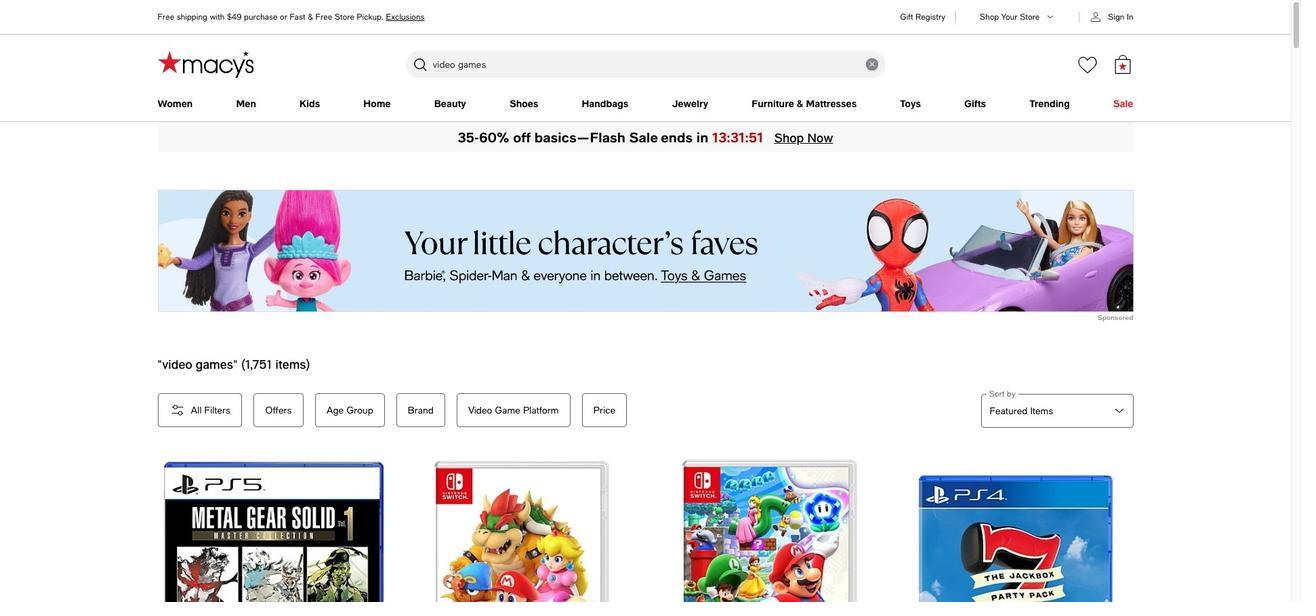 Task type: describe. For each thing, give the bounding box(es) containing it.
search large image
[[412, 56, 428, 73]]

Search text field
[[406, 51, 886, 78]]



Task type: locate. For each thing, give the bounding box(es) containing it.
status
[[158, 357, 310, 372]]

click to clear this textbox image
[[866, 58, 878, 71]]

advertisement element
[[158, 190, 1134, 312]]

shopping bag has 0 items image
[[1114, 55, 1133, 74]]



Task type: vqa. For each thing, say whether or not it's contained in the screenshot.
"Shopping Bag" image
no



